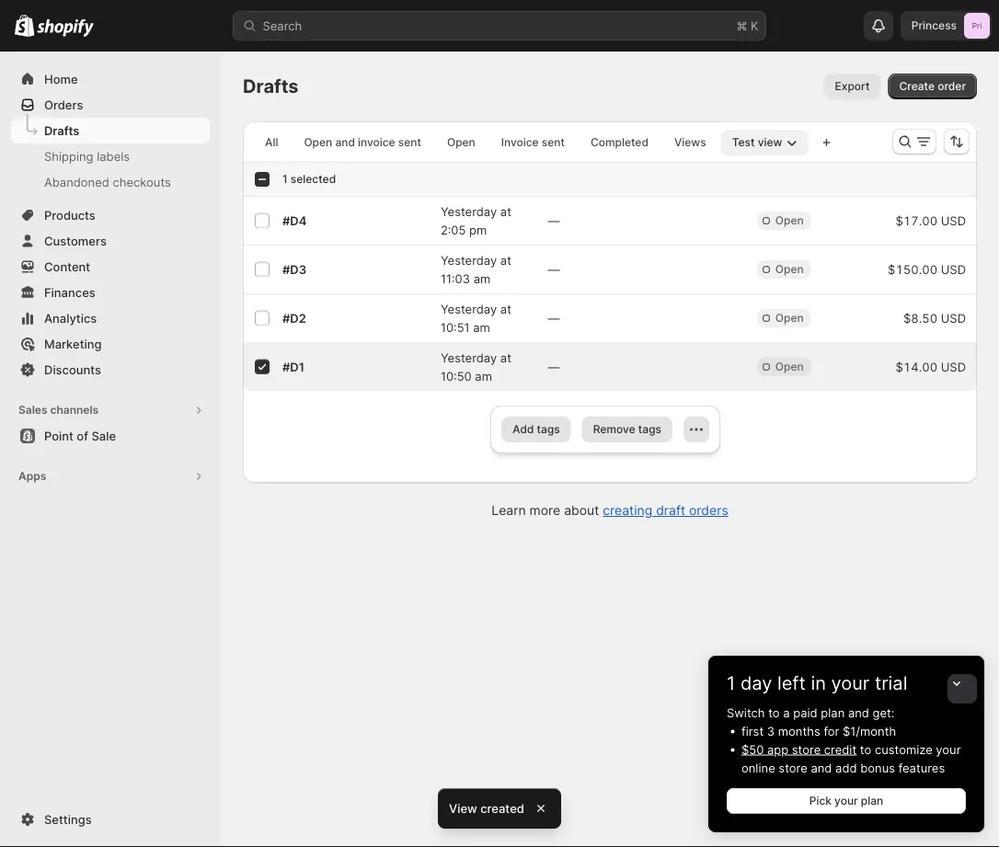 Task type: vqa. For each thing, say whether or not it's contained in the screenshot.


Task type: locate. For each thing, give the bounding box(es) containing it.
1 day left in your trial button
[[708, 656, 985, 695]]

4 — from the top
[[548, 360, 560, 374]]

#d2
[[282, 311, 306, 325]]

open for yesterday at 10:50 am
[[775, 360, 804, 374]]

usd
[[941, 213, 966, 228], [941, 262, 966, 276], [941, 311, 966, 325], [941, 360, 966, 374]]

princess image
[[964, 13, 990, 39]]

orders
[[689, 503, 728, 518]]

to down $1/month
[[860, 743, 872, 757]]

0 horizontal spatial to
[[768, 706, 780, 720]]

at down yesterday at 10:51 am
[[500, 351, 511, 365]]

and
[[335, 136, 355, 149], [848, 706, 869, 720], [811, 761, 832, 775]]

view
[[758, 136, 782, 149]]

0 vertical spatial drafts
[[243, 75, 299, 98]]

1 — from the top
[[548, 213, 560, 228]]

usd for $150.00 usd
[[941, 262, 966, 276]]

1 horizontal spatial drafts
[[243, 75, 299, 98]]

plan up for
[[821, 706, 845, 720]]

to inside to customize your online store and add bonus features
[[860, 743, 872, 757]]

0 vertical spatial 1
[[282, 173, 288, 186]]

creating
[[603, 503, 653, 518]]

4 yesterday from the top
[[441, 351, 497, 365]]

1 vertical spatial 1
[[727, 672, 735, 695]]

$1/month
[[843, 724, 896, 738]]

credit
[[824, 743, 857, 757]]

2 yesterday from the top
[[441, 253, 497, 267]]

export
[[835, 80, 870, 93]]

0 vertical spatial plan
[[821, 706, 845, 720]]

4 at from the top
[[500, 351, 511, 365]]

channels
[[50, 403, 99, 417]]

pick
[[809, 795, 832, 808]]

completed link
[[580, 130, 660, 155]]

k
[[751, 18, 759, 33]]

1 left "day"
[[727, 672, 735, 695]]

2 sent from the left
[[542, 136, 565, 149]]

yesterday for 10:51 am
[[441, 302, 497, 316]]

at inside "yesterday at 10:50 am"
[[500, 351, 511, 365]]

discounts link
[[11, 357, 210, 383]]

0 horizontal spatial drafts
[[44, 123, 79, 138]]

add tags button
[[502, 417, 571, 443]]

invoice
[[501, 136, 539, 149]]

4 usd from the top
[[941, 360, 966, 374]]

store
[[792, 743, 821, 757], [779, 761, 808, 775]]

1 at from the top
[[500, 204, 511, 219]]

create
[[899, 80, 935, 93]]

products link
[[11, 202, 210, 228]]

of
[[77, 429, 88, 443]]

tags right remove
[[638, 423, 661, 436]]

order
[[938, 80, 966, 93]]

yesterday up 10:51 am
[[441, 302, 497, 316]]

paid
[[793, 706, 818, 720]]

usd right "$150.00"
[[941, 262, 966, 276]]

— up add tags
[[548, 360, 560, 374]]

your right pick at the bottom right of page
[[835, 795, 858, 808]]

yesterday inside yesterday at 11:03 am
[[441, 253, 497, 267]]

open for yesterday at 2:05 pm
[[775, 214, 804, 227]]

learn more about creating draft orders
[[492, 503, 728, 518]]

3 yesterday from the top
[[441, 302, 497, 316]]

views link
[[663, 130, 717, 155]]

create order link
[[888, 74, 977, 99]]

drafts up all
[[243, 75, 299, 98]]

3 — from the top
[[548, 311, 560, 325]]

and inside tab list
[[335, 136, 355, 149]]

at inside the yesterday at 2:05 pm
[[500, 204, 511, 219]]

for
[[824, 724, 839, 738]]

2 — from the top
[[548, 262, 560, 276]]

yesterday inside "yesterday at 10:50 am"
[[441, 351, 497, 365]]

yesterday for 10:50 am
[[441, 351, 497, 365]]

at inside yesterday at 11:03 am
[[500, 253, 511, 267]]

home
[[44, 72, 78, 86]]

and inside to customize your online store and add bonus features
[[811, 761, 832, 775]]

open and invoice sent
[[304, 136, 421, 149]]

1 vertical spatial your
[[936, 743, 961, 757]]

customize
[[875, 743, 933, 757]]

to left a
[[768, 706, 780, 720]]

create order
[[899, 80, 966, 93]]

1 horizontal spatial tags
[[638, 423, 661, 436]]

analytics link
[[11, 305, 210, 331]]

$17.00 usd
[[896, 213, 966, 228]]

yesterday
[[441, 204, 497, 219], [441, 253, 497, 267], [441, 302, 497, 316], [441, 351, 497, 365]]

3 usd from the top
[[941, 311, 966, 325]]

1 vertical spatial to
[[860, 743, 872, 757]]

plan down bonus
[[861, 795, 883, 808]]

in
[[811, 672, 826, 695]]

yesterday up 2:05 pm
[[441, 204, 497, 219]]

yesterday inside the yesterday at 2:05 pm
[[441, 204, 497, 219]]

drafts down orders
[[44, 123, 79, 138]]

your up the features
[[936, 743, 961, 757]]

$50 app store credit link
[[742, 743, 857, 757]]

0 horizontal spatial tags
[[537, 423, 560, 436]]

$17.00
[[896, 213, 938, 228]]

0 horizontal spatial and
[[335, 136, 355, 149]]

1 tags from the left
[[537, 423, 560, 436]]

— right yesterday at 10:51 am
[[548, 311, 560, 325]]

— right the yesterday at 2:05 pm
[[548, 213, 560, 228]]

2 usd from the top
[[941, 262, 966, 276]]

test view button
[[721, 130, 808, 155]]

1 sent from the left
[[398, 136, 421, 149]]

test
[[732, 136, 755, 149]]

1 horizontal spatial 1
[[727, 672, 735, 695]]

invoice sent
[[501, 136, 565, 149]]

store inside to customize your online store and add bonus features
[[779, 761, 808, 775]]

1 left selected at the left top of the page
[[282, 173, 288, 186]]

2 at from the top
[[500, 253, 511, 267]]

$150.00 usd
[[888, 262, 966, 276]]

2 tags from the left
[[638, 423, 661, 436]]

1 horizontal spatial plan
[[861, 795, 883, 808]]

and for switch
[[848, 706, 869, 720]]

2 horizontal spatial and
[[848, 706, 869, 720]]

usd right $17.00
[[941, 213, 966, 228]]

yesterday at 10:51 am
[[441, 302, 511, 334]]

sent
[[398, 136, 421, 149], [542, 136, 565, 149]]

months
[[778, 724, 820, 738]]

abandoned checkouts link
[[11, 169, 210, 195]]

yesterday up 11:03 am
[[441, 253, 497, 267]]

customers link
[[11, 228, 210, 254]]

1 horizontal spatial and
[[811, 761, 832, 775]]

1 yesterday from the top
[[441, 204, 497, 219]]

yesterday up 10:50 am
[[441, 351, 497, 365]]

usd right $14.00
[[941, 360, 966, 374]]

0 vertical spatial to
[[768, 706, 780, 720]]

0 horizontal spatial 1
[[282, 173, 288, 186]]

to customize your online store and add bonus features
[[742, 743, 961, 775]]

customers
[[44, 234, 107, 248]]

plan
[[821, 706, 845, 720], [861, 795, 883, 808]]

1 inside dropdown button
[[727, 672, 735, 695]]

a
[[783, 706, 790, 720]]

$14.00 usd
[[896, 360, 966, 374]]

usd right $8.50
[[941, 311, 966, 325]]

pick your plan
[[809, 795, 883, 808]]

0 vertical spatial and
[[335, 136, 355, 149]]

3 at from the top
[[500, 302, 511, 316]]

invoice sent link
[[490, 130, 576, 155]]

completed
[[591, 136, 649, 149]]

export button
[[824, 74, 881, 99]]

at for yesterday at 10:51 am
[[500, 302, 511, 316]]

1
[[282, 173, 288, 186], [727, 672, 735, 695]]

usd for $14.00 usd
[[941, 360, 966, 374]]

your right in
[[831, 672, 870, 695]]

tags right the add
[[537, 423, 560, 436]]

0 vertical spatial store
[[792, 743, 821, 757]]

at down the yesterday at 2:05 pm
[[500, 253, 511, 267]]

0 vertical spatial your
[[831, 672, 870, 695]]

1 horizontal spatial sent
[[542, 136, 565, 149]]

store down months on the bottom of the page
[[792, 743, 821, 757]]

and left invoice
[[335, 136, 355, 149]]

at for yesterday at 10:50 am
[[500, 351, 511, 365]]

at up yesterday at 11:03 am
[[500, 204, 511, 219]]

0 horizontal spatial sent
[[398, 136, 421, 149]]

$14.00
[[896, 360, 938, 374]]

store down $50 app store credit link
[[779, 761, 808, 775]]

at inside yesterday at 10:51 am
[[500, 302, 511, 316]]

yesterday inside yesterday at 10:51 am
[[441, 302, 497, 316]]

⌘ k
[[737, 18, 759, 33]]

and up $1/month
[[848, 706, 869, 720]]

selected
[[291, 173, 336, 186]]

tab list
[[250, 129, 812, 155]]

your
[[831, 672, 870, 695], [936, 743, 961, 757], [835, 795, 858, 808]]

tab list containing all
[[250, 129, 812, 155]]

remove tags button
[[582, 417, 673, 443]]

princess
[[912, 19, 957, 32]]

1 vertical spatial store
[[779, 761, 808, 775]]

at down yesterday at 11:03 am
[[500, 302, 511, 316]]

1 vertical spatial and
[[848, 706, 869, 720]]

and left add
[[811, 761, 832, 775]]

1 usd from the top
[[941, 213, 966, 228]]

2 vertical spatial your
[[835, 795, 858, 808]]

— right yesterday at 11:03 am
[[548, 262, 560, 276]]

1 horizontal spatial to
[[860, 743, 872, 757]]

2 vertical spatial and
[[811, 761, 832, 775]]

yesterday at 11:03 am
[[441, 253, 511, 286]]

switch to a paid plan and get:
[[727, 706, 895, 720]]

shipping
[[44, 149, 93, 163]]

#d4 link
[[282, 213, 307, 228]]



Task type: describe. For each thing, give the bounding box(es) containing it.
apps button
[[11, 464, 210, 489]]

1 day left in your trial element
[[708, 704, 985, 833]]

analytics
[[44, 311, 97, 325]]

sale
[[91, 429, 116, 443]]

usd for $17.00 usd
[[941, 213, 966, 228]]

yesterday at 10:50 am
[[441, 351, 511, 383]]

first 3 months for $1/month
[[742, 724, 896, 738]]

trial
[[875, 672, 908, 695]]

marketing link
[[11, 331, 210, 357]]

$8.50 usd
[[903, 311, 966, 325]]

invoice
[[358, 136, 395, 149]]

test view
[[732, 136, 782, 149]]

yesterday for 11:03 am
[[441, 253, 497, 267]]

open for yesterday at 11:03 am
[[775, 263, 804, 276]]

1 selected
[[282, 173, 336, 186]]

at for yesterday at 11:03 am
[[500, 253, 511, 267]]

remove tags
[[593, 423, 661, 436]]

open link
[[436, 130, 487, 155]]

your inside to customize your online store and add bonus features
[[936, 743, 961, 757]]

⌘
[[737, 18, 747, 33]]

sales channels
[[18, 403, 99, 417]]

#d3
[[282, 262, 307, 276]]

yesterday for 2:05 pm
[[441, 204, 497, 219]]

search
[[263, 18, 302, 33]]

tags for add tags
[[537, 423, 560, 436]]

yesterday at 2:05 pm
[[441, 204, 511, 237]]

created
[[480, 801, 524, 816]]

1 for 1 day left in your trial
[[727, 672, 735, 695]]

day
[[741, 672, 772, 695]]

your inside 1 day left in your trial dropdown button
[[831, 672, 870, 695]]

and for to
[[811, 761, 832, 775]]

your inside pick your plan link
[[835, 795, 858, 808]]

shopify image
[[37, 19, 94, 37]]

add
[[513, 423, 534, 436]]

open for yesterday at 10:51 am
[[775, 311, 804, 325]]

orders link
[[11, 92, 210, 118]]

#d3 link
[[282, 262, 307, 276]]

home link
[[11, 66, 210, 92]]

products
[[44, 208, 96, 222]]

settings
[[44, 812, 92, 827]]

point of sale link
[[11, 423, 210, 449]]

sales channels button
[[11, 397, 210, 423]]

sales
[[18, 403, 47, 417]]

features
[[899, 761, 945, 775]]

10:51 am
[[441, 320, 490, 334]]

0 horizontal spatial plan
[[821, 706, 845, 720]]

at for yesterday at 2:05 pm
[[500, 204, 511, 219]]

view created
[[449, 801, 524, 816]]

online
[[742, 761, 775, 775]]

— for yesterday at 10:51 am
[[548, 311, 560, 325]]

1 vertical spatial drafts
[[44, 123, 79, 138]]

— for yesterday at 2:05 pm
[[548, 213, 560, 228]]

1 vertical spatial plan
[[861, 795, 883, 808]]

abandoned checkouts
[[44, 175, 171, 189]]

— for yesterday at 10:50 am
[[548, 360, 560, 374]]

— for yesterday at 11:03 am
[[548, 262, 560, 276]]

3
[[767, 724, 775, 738]]

content link
[[11, 254, 210, 280]]

all link
[[254, 130, 289, 155]]

tags for remove tags
[[638, 423, 661, 436]]

checkouts
[[113, 175, 171, 189]]

more
[[530, 503, 561, 518]]

1 day left in your trial
[[727, 672, 908, 695]]

usd for $8.50 usd
[[941, 311, 966, 325]]

$50 app store credit
[[742, 743, 857, 757]]

draft
[[656, 503, 686, 518]]

apps
[[18, 470, 46, 483]]

point
[[44, 429, 74, 443]]

content
[[44, 259, 90, 274]]

point of sale button
[[0, 423, 221, 449]]

$150.00
[[888, 262, 938, 276]]

first
[[742, 724, 764, 738]]

settings link
[[11, 807, 210, 833]]

creating draft orders link
[[603, 503, 728, 518]]

left
[[777, 672, 806, 695]]

about
[[564, 503, 599, 518]]

#d1
[[282, 360, 305, 374]]

get:
[[873, 706, 895, 720]]

add
[[836, 761, 857, 775]]

all
[[265, 136, 278, 149]]

shipping labels link
[[11, 144, 210, 169]]

learn
[[492, 503, 526, 518]]

finances
[[44, 285, 95, 299]]

bonus
[[860, 761, 895, 775]]

finances link
[[11, 280, 210, 305]]

add tags
[[513, 423, 560, 436]]

shopify image
[[15, 14, 34, 37]]

1 for 1 selected
[[282, 173, 288, 186]]

#d4
[[282, 213, 307, 228]]

sent inside 'link'
[[542, 136, 565, 149]]

switch
[[727, 706, 765, 720]]

app
[[767, 743, 789, 757]]

open and invoice sent link
[[293, 130, 432, 155]]

view
[[449, 801, 477, 816]]

discounts
[[44, 363, 101, 377]]



